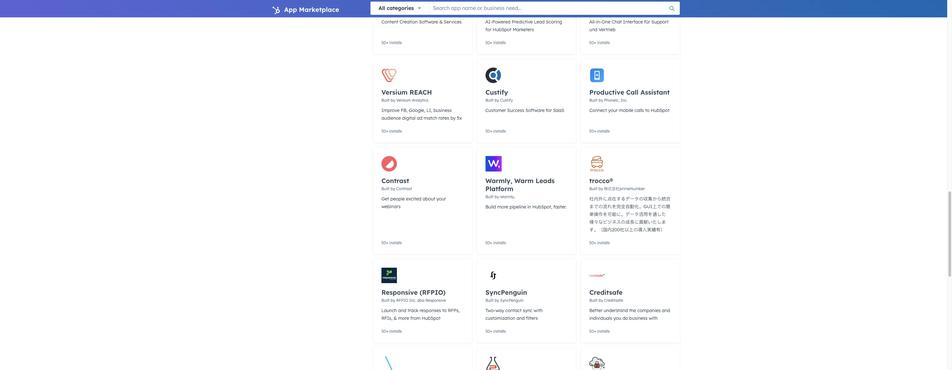 Task type: vqa. For each thing, say whether or not it's contained in the screenshot.


Task type: describe. For each thing, give the bounding box(es) containing it.
rates
[[439, 115, 449, 121]]

by left forward
[[495, 9, 499, 14]]

す。（国内200社以上の導入実績有）
[[590, 227, 665, 233]]

+ for contrast
[[386, 241, 388, 246]]

ndash.co
[[396, 9, 413, 14]]

ltd.
[[534, 9, 541, 14]]

people
[[390, 196, 405, 202]]

by inside custify built by custify
[[495, 98, 499, 103]]

warm
[[514, 177, 534, 185]]

improve fb, google, li, business audience digital ad match rates by 5x
[[382, 108, 462, 121]]

digital
[[402, 115, 416, 121]]

chat
[[612, 19, 622, 25]]

faster.
[[554, 204, 567, 210]]

installs for productive
[[597, 129, 610, 134]]

by inside trocco® built by 株式会社primenumber
[[599, 187, 603, 191]]

ad
[[417, 115, 423, 121]]

platform
[[486, 185, 514, 193]]

companies
[[637, 308, 661, 314]]

50 + installs for warmly, warm leads platform
[[486, 241, 506, 246]]

built inside warmly, warm leads platform built by warmly,
[[486, 195, 494, 199]]

connect
[[590, 108, 607, 113]]

+ for custify
[[490, 129, 492, 134]]

lead
[[534, 19, 545, 25]]

and inside two-way contact sync with customization and filters
[[517, 316, 525, 322]]

50 for creditsafe
[[590, 329, 594, 334]]

business inside better understand the companies and individuals you do business with
[[629, 316, 648, 322]]

leads
[[536, 177, 555, 185]]

1 vertical spatial hubspot
[[651, 108, 670, 113]]

audience
[[382, 115, 401, 121]]

marketers
[[513, 27, 534, 33]]

about
[[423, 196, 435, 202]]

1 horizontal spatial &
[[439, 19, 443, 25]]

hubspot,
[[533, 204, 552, 210]]

built inside the responsive (rfpio) built by rfpio inc. dba responsive
[[382, 298, 390, 303]]

one
[[602, 19, 611, 25]]

built inside productive call assistant built by phoneic, inc.
[[590, 98, 598, 103]]

calls
[[635, 108, 644, 113]]

in
[[528, 204, 531, 210]]

responses
[[420, 308, 441, 314]]

50 for productive
[[590, 129, 594, 134]]

productive
[[590, 88, 624, 96]]

google,
[[409, 108, 425, 113]]

support
[[652, 19, 669, 25]]

forward
[[500, 9, 516, 14]]

customer
[[486, 108, 506, 113]]

built inside creditsafe built by creditsafe
[[590, 298, 598, 303]]

match
[[424, 115, 437, 121]]

様々なビジネスの成長に貢献いたしま
[[590, 219, 666, 225]]

installs for responsive
[[389, 329, 402, 334]]

50 + installs for trocco®
[[590, 241, 610, 246]]

all-
[[590, 19, 596, 25]]

installs for versium
[[389, 129, 402, 134]]

5x
[[457, 115, 462, 121]]

by inside productive call assistant built by phoneic, inc.
[[599, 98, 603, 103]]

& inside launch and track responses to rfps, rfis, & more from hubspot
[[394, 316, 397, 322]]

webinars
[[382, 204, 401, 210]]

+ for responsive
[[386, 329, 388, 334]]

built inside trocco® built by 株式会社primenumber
[[590, 187, 598, 191]]

way
[[496, 308, 504, 314]]

50 for versium
[[382, 129, 386, 134]]

+ for versium
[[386, 129, 388, 134]]

build more pipeline in hubspot, faster.
[[486, 204, 567, 210]]

powered
[[492, 19, 511, 25]]

build
[[486, 204, 496, 210]]

to for (rfpio)
[[442, 308, 447, 314]]

saas
[[553, 108, 564, 113]]

understand
[[604, 308, 628, 314]]

1 horizontal spatial responsive
[[426, 298, 446, 303]]

までの流れを完全自動化。gui上での簡
[[590, 204, 671, 210]]

by inside creditsafe built by creditsafe
[[599, 298, 603, 303]]

ai-
[[486, 19, 492, 25]]

50 for warmly,
[[486, 241, 490, 246]]

get
[[382, 196, 389, 202]]

0 vertical spatial versium
[[382, 88, 408, 96]]

syncpenguin inside the syncpenguin built by syncpenguin
[[500, 298, 524, 303]]

custify built by custify
[[486, 88, 513, 103]]

inbox
[[604, 9, 615, 14]]

you
[[614, 316, 621, 322]]

50 + installs for syncpenguin
[[486, 329, 506, 334]]

with inside better understand the companies and individuals you do business with
[[649, 316, 658, 322]]

by inside contrast built by contrast
[[391, 187, 395, 191]]

0 vertical spatial creditsafe
[[590, 289, 623, 297]]

für
[[644, 19, 650, 25]]

built up all-
[[590, 9, 598, 14]]

fb,
[[401, 108, 408, 113]]

creation
[[400, 19, 418, 25]]

marketplace
[[299, 5, 339, 14]]

hubspot inside launch and track responses to rfps, rfis, & more from hubspot
[[422, 316, 441, 322]]

assistant
[[641, 88, 670, 96]]

dba
[[417, 298, 424, 303]]

(rfpio)
[[420, 289, 446, 297]]

built inside custify built by custify
[[486, 98, 494, 103]]

built inside the syncpenguin built by syncpenguin
[[486, 298, 494, 303]]

by inside warmly, warm leads platform built by warmly,
[[495, 195, 499, 199]]

analytics
[[412, 98, 429, 103]]

by left inbox
[[599, 9, 603, 14]]

0 vertical spatial software
[[517, 9, 533, 14]]

0 vertical spatial custify
[[486, 88, 508, 96]]

for inside ai-powered predictive lead scoring for hubspot marketers
[[486, 27, 492, 33]]

more inside launch and track responses to rfps, rfis, & more from hubspot
[[398, 316, 409, 322]]

株式会社primenumber
[[604, 187, 645, 191]]

50 for syncpenguin
[[486, 329, 490, 334]]

connect your mobile calls to hubspot
[[590, 108, 670, 113]]

interface
[[623, 19, 643, 25]]

customization
[[486, 316, 515, 322]]

get people excited about your webinars
[[382, 196, 446, 210]]

built by inbox solutions gmbh
[[590, 9, 646, 14]]

excited
[[406, 196, 421, 202]]

call
[[626, 88, 639, 96]]

content
[[382, 19, 398, 25]]

by inside "improve fb, google, li, business audience digital ad match rates by 5x"
[[451, 115, 456, 121]]

to for call
[[645, 108, 650, 113]]

単操作を可能に。データ活用を通した
[[590, 212, 666, 218]]

by inside the syncpenguin built by syncpenguin
[[495, 298, 499, 303]]

installs for custify
[[493, 129, 506, 134]]

launch
[[382, 308, 397, 314]]

1 vertical spatial contrast
[[396, 187, 412, 191]]

app marketplace
[[284, 5, 339, 14]]

0 vertical spatial warmly,
[[486, 177, 512, 185]]



Task type: locate. For each thing, give the bounding box(es) containing it.
2 vertical spatial hubspot
[[422, 316, 441, 322]]

syncpenguin up way
[[486, 289, 527, 297]]

contrast built by contrast
[[382, 177, 412, 191]]

und
[[590, 27, 598, 33]]

versium up fb,
[[396, 98, 411, 103]]

0 vertical spatial contrast
[[382, 177, 409, 185]]

rfps,
[[448, 308, 460, 314]]

inc. inside productive call assistant built by phoneic, inc.
[[621, 98, 628, 103]]

versium reach built by versium analytics
[[382, 88, 432, 103]]

better
[[590, 308, 603, 314]]

with down companies on the right of page
[[649, 316, 658, 322]]

and
[[398, 308, 406, 314], [662, 308, 670, 314], [517, 316, 525, 322]]

0 vertical spatial for
[[486, 27, 492, 33]]

50 + installs for contrast
[[382, 241, 402, 246]]

0 horizontal spatial hubspot
[[422, 316, 441, 322]]

+ for syncpenguin
[[490, 329, 492, 334]]

two-way contact sync with customization and filters
[[486, 308, 543, 322]]

built up ai-
[[486, 9, 494, 14]]

+ for productive
[[594, 129, 596, 134]]

1 vertical spatial to
[[442, 308, 447, 314]]

+ for warmly,
[[490, 241, 492, 246]]

built up connect
[[590, 98, 598, 103]]

0 horizontal spatial your
[[437, 196, 446, 202]]

installs for contrast
[[389, 241, 402, 246]]

installs for warmly,
[[493, 241, 506, 246]]

phoneic,
[[604, 98, 620, 103]]

1 vertical spatial creditsafe
[[604, 298, 623, 303]]

two-
[[486, 308, 496, 314]]

all-in-one chat interface für support und vertrieb
[[590, 19, 669, 33]]

0 vertical spatial inc.
[[621, 98, 628, 103]]

syncpenguin
[[486, 289, 527, 297], [500, 298, 524, 303]]

installs for syncpenguin
[[493, 329, 506, 334]]

inc. left dba
[[409, 298, 416, 303]]

software for customer success software for saas
[[526, 108, 545, 113]]

0 horizontal spatial for
[[486, 27, 492, 33]]

custify up the customer
[[486, 88, 508, 96]]

0 vertical spatial &
[[439, 19, 443, 25]]

built up the two-
[[486, 298, 494, 303]]

by up better
[[599, 298, 603, 303]]

0 horizontal spatial &
[[394, 316, 397, 322]]

1 vertical spatial business
[[629, 316, 648, 322]]

predictive
[[512, 19, 533, 25]]

hubspot down powered in the top right of the page
[[493, 27, 512, 33]]

1 vertical spatial for
[[546, 108, 552, 113]]

and inside better understand the companies and individuals you do business with
[[662, 308, 670, 314]]

filters
[[526, 316, 538, 322]]

to right calls
[[645, 108, 650, 113]]

software up predictive
[[517, 9, 533, 14]]

to left rfps,
[[442, 308, 447, 314]]

for left saas
[[546, 108, 552, 113]]

more right "build"
[[497, 204, 508, 210]]

0 vertical spatial hubspot
[[493, 27, 512, 33]]

your
[[608, 108, 618, 113], [437, 196, 446, 202]]

services
[[444, 19, 462, 25]]

1 vertical spatial your
[[437, 196, 446, 202]]

by down productive
[[599, 98, 603, 103]]

0 horizontal spatial to
[[442, 308, 447, 314]]

built
[[382, 9, 390, 14], [486, 9, 494, 14], [590, 9, 598, 14], [382, 98, 390, 103], [486, 98, 494, 103], [590, 98, 598, 103], [382, 187, 390, 191], [590, 187, 598, 191], [486, 195, 494, 199], [382, 298, 390, 303], [486, 298, 494, 303], [590, 298, 598, 303]]

app
[[284, 5, 297, 14]]

reach
[[410, 88, 432, 96]]

50 for trocco®
[[590, 241, 594, 246]]

1 horizontal spatial hubspot
[[493, 27, 512, 33]]

50 for custify
[[486, 129, 490, 134]]

built by forward software ltd.
[[486, 9, 541, 14]]

with inside two-way contact sync with customization and filters
[[534, 308, 543, 314]]

solutions
[[616, 9, 633, 14]]

50 for contrast
[[382, 241, 386, 246]]

1 horizontal spatial with
[[649, 316, 658, 322]]

1 vertical spatial versium
[[396, 98, 411, 103]]

all categories
[[379, 5, 414, 11]]

built up launch
[[382, 298, 390, 303]]

trocco® built by 株式会社primenumber
[[590, 177, 645, 191]]

in-
[[596, 19, 602, 25]]

built by ndash.co
[[382, 9, 413, 14]]

by up the customer
[[495, 98, 499, 103]]

by inside versium reach built by versium analytics
[[391, 98, 395, 103]]

1 horizontal spatial inc.
[[621, 98, 628, 103]]

hubspot inside ai-powered predictive lead scoring for hubspot marketers
[[493, 27, 512, 33]]

your inside get people excited about your webinars
[[437, 196, 446, 202]]

1 horizontal spatial to
[[645, 108, 650, 113]]

li,
[[427, 108, 432, 113]]

& left services
[[439, 19, 443, 25]]

hubspot down the assistant
[[651, 108, 670, 113]]

by inside the responsive (rfpio) built by rfpio inc. dba responsive
[[391, 298, 395, 303]]

1 vertical spatial custify
[[500, 98, 513, 103]]

rfis,
[[382, 316, 393, 322]]

built down trocco®
[[590, 187, 598, 191]]

creditsafe
[[590, 289, 623, 297], [604, 298, 623, 303]]

business down the
[[629, 316, 648, 322]]

syncpenguin built by syncpenguin
[[486, 289, 527, 303]]

hubspot
[[493, 27, 512, 33], [651, 108, 670, 113], [422, 316, 441, 322]]

0 horizontal spatial inc.
[[409, 298, 416, 303]]

scoring
[[546, 19, 562, 25]]

& right rfis,
[[394, 316, 397, 322]]

categories
[[387, 5, 414, 11]]

built up the customer
[[486, 98, 494, 103]]

50 + installs for custify
[[486, 129, 506, 134]]

custify
[[486, 88, 508, 96], [500, 98, 513, 103]]

0 vertical spatial business
[[434, 108, 452, 113]]

by up content at the top left
[[391, 9, 395, 14]]

warmly, down platform
[[500, 195, 515, 199]]

0 vertical spatial your
[[608, 108, 618, 113]]

by down trocco®
[[599, 187, 603, 191]]

ai-powered predictive lead scoring for hubspot marketers
[[486, 19, 562, 33]]

0 vertical spatial syncpenguin
[[486, 289, 527, 297]]

0 horizontal spatial with
[[534, 308, 543, 314]]

2 vertical spatial software
[[526, 108, 545, 113]]

1 vertical spatial more
[[398, 316, 409, 322]]

business up rates
[[434, 108, 452, 113]]

0 horizontal spatial more
[[398, 316, 409, 322]]

syncpenguin up contact
[[500, 298, 524, 303]]

all categories button
[[371, 2, 429, 15]]

1 vertical spatial responsive
[[426, 298, 446, 303]]

custify up success
[[500, 98, 513, 103]]

more left from
[[398, 316, 409, 322]]

Search app name or business need... search field
[[429, 2, 680, 15]]

and down sync
[[517, 316, 525, 322]]

and down rfpio
[[398, 308, 406, 314]]

built inside contrast built by contrast
[[382, 187, 390, 191]]

0 horizontal spatial business
[[434, 108, 452, 113]]

0 horizontal spatial responsive
[[382, 289, 418, 297]]

by left 5x
[[451, 115, 456, 121]]

installs for creditsafe
[[597, 329, 610, 334]]

50 + installs for responsive (rfpio)
[[382, 329, 402, 334]]

with up filters
[[534, 308, 543, 314]]

warmly,
[[486, 177, 512, 185], [500, 195, 515, 199]]

1 horizontal spatial your
[[608, 108, 618, 113]]

0 vertical spatial responsive
[[382, 289, 418, 297]]

社内外に点在するデータの収集から統合
[[590, 196, 671, 202]]

1 vertical spatial warmly,
[[500, 195, 515, 199]]

launch and track responses to rfps, rfis, & more from hubspot
[[382, 308, 460, 322]]

1 horizontal spatial and
[[517, 316, 525, 322]]

0 vertical spatial with
[[534, 308, 543, 314]]

versium
[[382, 88, 408, 96], [396, 98, 411, 103]]

built up improve
[[382, 98, 390, 103]]

trocco®
[[590, 177, 613, 185]]

inc. inside the responsive (rfpio) built by rfpio inc. dba responsive
[[409, 298, 416, 303]]

versium up improve
[[382, 88, 408, 96]]

sync
[[523, 308, 533, 314]]

1 vertical spatial with
[[649, 316, 658, 322]]

1 horizontal spatial for
[[546, 108, 552, 113]]

50 for responsive
[[382, 329, 386, 334]]

vertrieb
[[599, 27, 616, 33]]

productive call assistant built by phoneic, inc.
[[590, 88, 670, 103]]

1 vertical spatial software
[[419, 19, 438, 25]]

+ for trocco®
[[594, 241, 596, 246]]

built up get
[[382, 187, 390, 191]]

your down the phoneic,
[[608, 108, 618, 113]]

and inside launch and track responses to rfps, rfis, & more from hubspot
[[398, 308, 406, 314]]

50 + installs for creditsafe
[[590, 329, 610, 334]]

50 + installs
[[382, 40, 402, 45], [486, 40, 506, 45], [590, 40, 610, 45], [382, 129, 402, 134], [486, 129, 506, 134], [590, 129, 610, 134], [382, 241, 402, 246], [486, 241, 506, 246], [590, 241, 610, 246], [382, 329, 402, 334], [486, 329, 506, 334], [590, 329, 610, 334]]

track
[[408, 308, 419, 314]]

warmly, left warm
[[486, 177, 512, 185]]

installs
[[389, 40, 402, 45], [493, 40, 506, 45], [597, 40, 610, 45], [389, 129, 402, 134], [493, 129, 506, 134], [597, 129, 610, 134], [389, 241, 402, 246], [493, 241, 506, 246], [597, 241, 610, 246], [389, 329, 402, 334], [493, 329, 506, 334], [597, 329, 610, 334]]

by down platform
[[495, 195, 499, 199]]

50 + installs for productive call assistant
[[590, 129, 610, 134]]

software
[[517, 9, 533, 14], [419, 19, 438, 25], [526, 108, 545, 113]]

software for content creation software & services
[[419, 19, 438, 25]]

built inside versium reach built by versium analytics
[[382, 98, 390, 103]]

responsive up rfpio
[[382, 289, 418, 297]]

1 vertical spatial inc.
[[409, 298, 416, 303]]

1 vertical spatial syncpenguin
[[500, 298, 524, 303]]

built up better
[[590, 298, 598, 303]]

for down ai-
[[486, 27, 492, 33]]

your right the about
[[437, 196, 446, 202]]

and right companies on the right of page
[[662, 308, 670, 314]]

contact
[[506, 308, 522, 314]]

business inside "improve fb, google, li, business audience digital ad match rates by 5x"
[[434, 108, 452, 113]]

50 + installs for versium reach
[[382, 129, 402, 134]]

+ for creditsafe
[[594, 329, 596, 334]]

0 vertical spatial more
[[497, 204, 508, 210]]

more
[[497, 204, 508, 210], [398, 316, 409, 322]]

2 horizontal spatial and
[[662, 308, 670, 314]]

business
[[434, 108, 452, 113], [629, 316, 648, 322]]

inc.
[[621, 98, 628, 103], [409, 298, 416, 303]]

+
[[386, 40, 388, 45], [490, 40, 492, 45], [594, 40, 596, 45], [386, 129, 388, 134], [490, 129, 492, 134], [594, 129, 596, 134], [386, 241, 388, 246], [490, 241, 492, 246], [594, 241, 596, 246], [386, 329, 388, 334], [490, 329, 492, 334], [594, 329, 596, 334]]

to inside launch and track responses to rfps, rfis, & more from hubspot
[[442, 308, 447, 314]]

0 vertical spatial to
[[645, 108, 650, 113]]

for
[[486, 27, 492, 33], [546, 108, 552, 113]]

customer success software for saas
[[486, 108, 564, 113]]

all
[[379, 5, 385, 11]]

by up improve
[[391, 98, 395, 103]]

warmly, warm leads platform built by warmly,
[[486, 177, 555, 199]]

1 vertical spatial &
[[394, 316, 397, 322]]

success
[[507, 108, 524, 113]]

by
[[391, 9, 395, 14], [495, 9, 499, 14], [599, 9, 603, 14], [391, 98, 395, 103], [495, 98, 499, 103], [599, 98, 603, 103], [451, 115, 456, 121], [391, 187, 395, 191], [599, 187, 603, 191], [495, 195, 499, 199], [391, 298, 395, 303], [495, 298, 499, 303], [599, 298, 603, 303]]

inc. up mobile
[[621, 98, 628, 103]]

software right success
[[526, 108, 545, 113]]

software right creation
[[419, 19, 438, 25]]

the
[[629, 308, 636, 314]]

hubspot down responses
[[422, 316, 441, 322]]

by up people
[[391, 187, 395, 191]]

by left rfpio
[[391, 298, 395, 303]]

1 horizontal spatial business
[[629, 316, 648, 322]]

pipeline
[[510, 204, 526, 210]]

creditsafe built by creditsafe
[[590, 289, 623, 303]]

installs for trocco®
[[597, 241, 610, 246]]

1 horizontal spatial more
[[497, 204, 508, 210]]

content creation software & services
[[382, 19, 462, 25]]

rfpio
[[396, 298, 408, 303]]

mobile
[[619, 108, 633, 113]]

50
[[382, 40, 386, 45], [486, 40, 490, 45], [590, 40, 594, 45], [382, 129, 386, 134], [486, 129, 490, 134], [590, 129, 594, 134], [382, 241, 386, 246], [486, 241, 490, 246], [590, 241, 594, 246], [382, 329, 386, 334], [486, 329, 490, 334], [590, 329, 594, 334]]

gmbh
[[634, 9, 646, 14]]

社内外に点在するデータの収集から統合 までの流れを完全自動化。gui上での簡 単操作を可能に。データ活用を通した 様々なビジネスの成長に貢献いたしま す。（国内200社以上の導入実績有）
[[590, 196, 671, 233]]

2 horizontal spatial hubspot
[[651, 108, 670, 113]]

from
[[410, 316, 421, 322]]

built up "build"
[[486, 195, 494, 199]]

built up content at the top left
[[382, 9, 390, 14]]

responsive down (rfpio)
[[426, 298, 446, 303]]

better understand the companies and individuals you do business with
[[590, 308, 670, 322]]

by up way
[[495, 298, 499, 303]]

0 horizontal spatial and
[[398, 308, 406, 314]]



